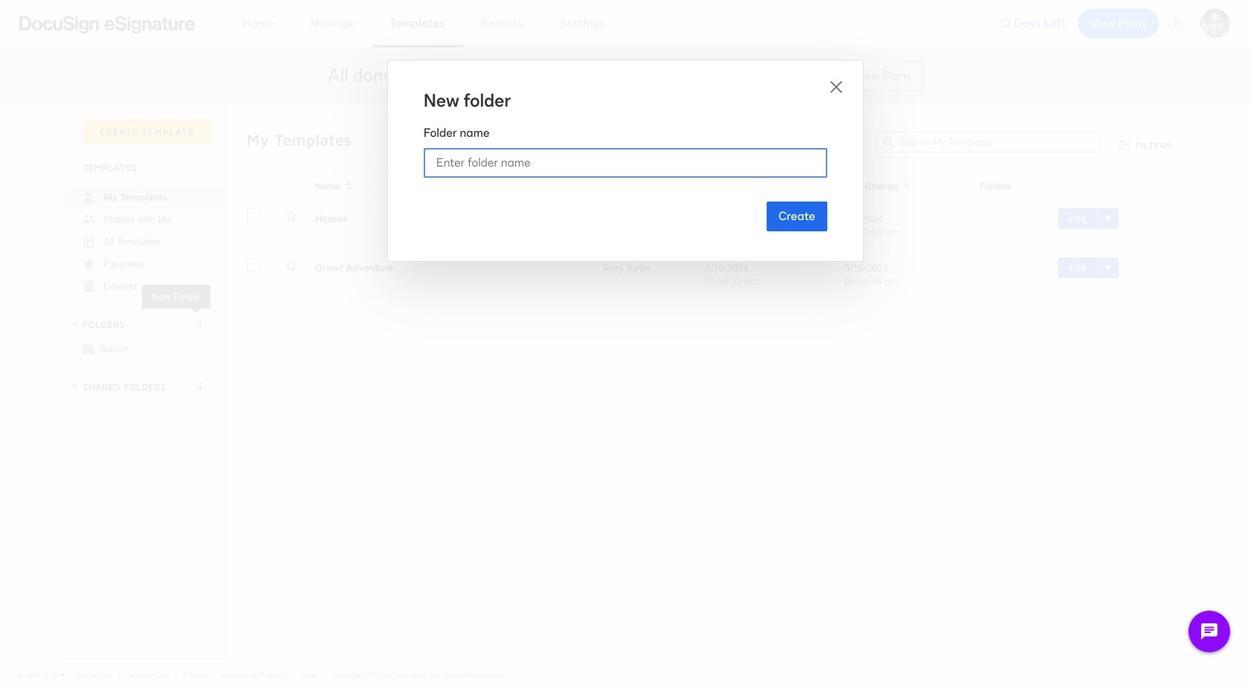 Task type: vqa. For each thing, say whether or not it's contained in the screenshot.
search deleted text box
no



Task type: describe. For each thing, give the bounding box(es) containing it.
shared image
[[83, 214, 95, 226]]

user image
[[83, 191, 95, 203]]

more info region
[[0, 660, 1251, 692]]

folder image
[[83, 343, 95, 355]]

templates image
[[83, 236, 95, 248]]

Search My Templates text field
[[900, 133, 1100, 152]]

Enter folder name text field
[[425, 149, 827, 177]]

docusign esignature image
[[19, 16, 195, 34]]

add hippos to favorites image
[[285, 210, 297, 222]]



Task type: locate. For each thing, give the bounding box(es) containing it.
trash image
[[83, 281, 95, 293]]

add grand adventure to favorites image
[[285, 260, 297, 271]]

view folders image
[[69, 318, 81, 330]]

star filled image
[[83, 258, 95, 270]]



